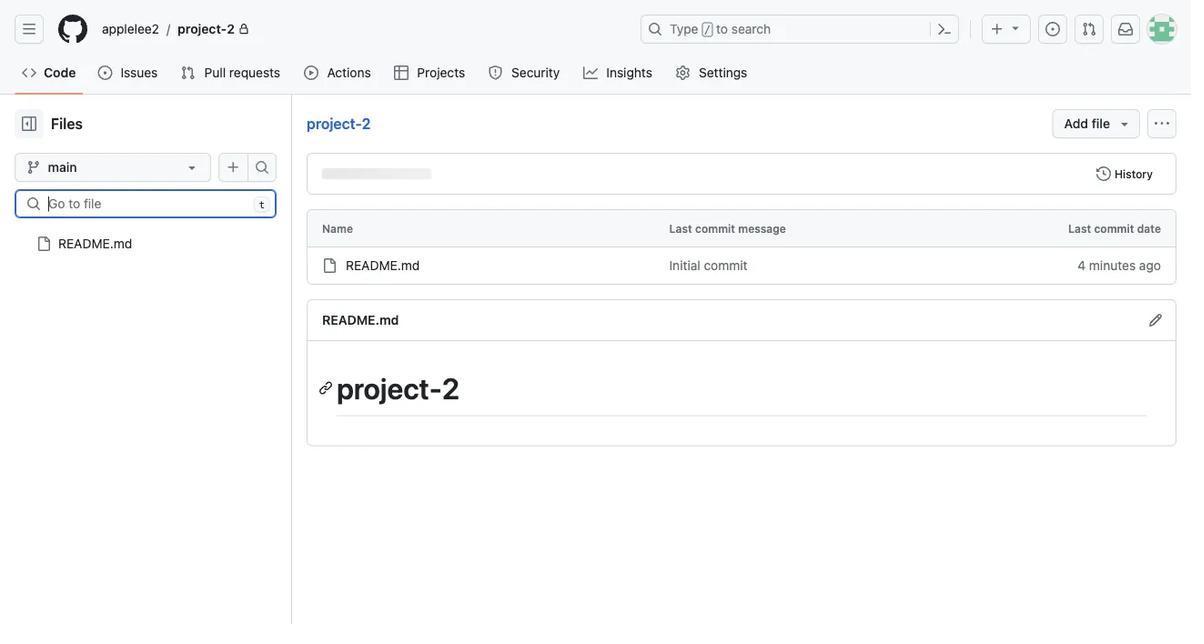 Task type: vqa. For each thing, say whether or not it's contained in the screenshot.
9e98716
no



Task type: describe. For each thing, give the bounding box(es) containing it.
2 vertical spatial project-2
[[337, 371, 460, 406]]

side panel image
[[22, 117, 36, 131]]

commit for last commit date
[[1095, 222, 1135, 235]]

ago
[[1140, 258, 1161, 273]]

0 vertical spatial project-2
[[178, 21, 235, 36]]

command palette image
[[938, 22, 952, 36]]

projects link
[[387, 59, 474, 86]]

code image
[[22, 66, 36, 80]]

1 vertical spatial project-
[[307, 115, 362, 132]]

0 vertical spatial readme.md
[[58, 236, 132, 251]]

file
[[1092, 116, 1111, 131]]

add
[[1065, 116, 1089, 131]]

/ for type
[[704, 24, 711, 36]]

2 vertical spatial readme.md
[[322, 313, 399, 328]]

gear image
[[676, 66, 690, 80]]

type / to search
[[670, 21, 771, 36]]

add file image
[[226, 160, 241, 175]]

main button
[[15, 153, 211, 182]]

last commit message
[[670, 222, 786, 235]]

last for last commit date
[[1069, 222, 1092, 235]]

plus image
[[990, 22, 1005, 36]]

list containing applelee2 /
[[95, 15, 630, 44]]

to
[[716, 21, 728, 36]]

history link
[[1089, 161, 1161, 187]]

last for last commit message
[[670, 222, 693, 235]]

commit for last commit message
[[695, 222, 736, 235]]

Go to file text field
[[48, 190, 246, 218]]

name
[[322, 222, 353, 235]]

actions link
[[297, 59, 380, 86]]

applelee2 link
[[95, 15, 167, 44]]

1 vertical spatial project-2 link
[[307, 115, 371, 132]]

add file tooltip
[[218, 153, 248, 182]]

settings
[[699, 65, 748, 80]]

issue opened image
[[98, 66, 112, 80]]

date
[[1138, 222, 1161, 235]]

pull requests link
[[173, 59, 290, 86]]

add file button
[[1053, 109, 1141, 138]]

add file
[[1065, 116, 1111, 131]]

code
[[44, 65, 76, 80]]

history
[[1115, 167, 1153, 180]]

issue opened image
[[1046, 22, 1060, 36]]

code link
[[15, 59, 83, 86]]

1 vertical spatial readme.md link
[[322, 313, 399, 328]]

link image
[[319, 381, 333, 396]]

applelee2
[[102, 21, 159, 36]]

4 minutes ago
[[1078, 258, 1161, 273]]

initial commit link
[[670, 258, 748, 273]]

last commit date
[[1069, 222, 1161, 235]]

search
[[732, 21, 771, 36]]

issues link
[[90, 59, 166, 86]]



Task type: locate. For each thing, give the bounding box(es) containing it.
pull
[[204, 65, 226, 80]]

more options image
[[1155, 117, 1170, 131]]

project-2 left the lock icon
[[178, 21, 235, 36]]

0 vertical spatial project-
[[178, 21, 227, 36]]

readme.md
[[58, 236, 132, 251], [346, 258, 420, 273], [322, 313, 399, 328]]

0 horizontal spatial last
[[670, 222, 693, 235]]

triangle down image right plus "icon"
[[1009, 20, 1023, 35]]

git pull request image
[[1082, 22, 1097, 36]]

0 horizontal spatial 2
[[227, 21, 235, 36]]

initial
[[670, 258, 701, 273]]

t
[[259, 199, 265, 210]]

1 horizontal spatial triangle down image
[[1118, 117, 1132, 131]]

commit down last commit message
[[704, 258, 748, 273]]

commit up initial commit link
[[695, 222, 736, 235]]

0 vertical spatial project-2 link
[[170, 15, 257, 44]]

files
[[51, 115, 83, 132]]

play image
[[304, 66, 319, 80]]

project- down actions "link"
[[307, 115, 362, 132]]

/ right applelee2
[[167, 21, 170, 36]]

settings link
[[669, 59, 756, 86]]

triangle down image
[[1009, 20, 1023, 35], [1118, 117, 1132, 131]]

project-2 link down actions "link"
[[307, 115, 371, 132]]

readme.md link up link image
[[322, 313, 399, 328]]

readme.md right the file icon
[[58, 236, 132, 251]]

project-
[[178, 21, 227, 36], [307, 115, 362, 132], [337, 371, 442, 406]]

0 horizontal spatial project-2 link
[[170, 15, 257, 44]]

initial commit
[[670, 258, 748, 273]]

graph image
[[583, 66, 598, 80]]

search image
[[26, 197, 41, 211]]

1 vertical spatial readme.md
[[346, 258, 420, 273]]

readme.md link down name
[[346, 258, 420, 273]]

/
[[167, 21, 170, 36], [704, 24, 711, 36]]

/ inside applelee2 /
[[167, 21, 170, 36]]

project-2 link
[[170, 15, 257, 44], [307, 115, 371, 132]]

/ inside type / to search
[[704, 24, 711, 36]]

projects
[[417, 65, 465, 80]]

readme.md link
[[346, 258, 420, 273], [322, 313, 399, 328]]

project- left the lock icon
[[178, 21, 227, 36]]

1 horizontal spatial last
[[1069, 222, 1092, 235]]

issues
[[121, 65, 158, 80]]

git branch image
[[26, 160, 41, 175]]

0 vertical spatial 2
[[227, 21, 235, 36]]

security
[[512, 65, 560, 80]]

2 vertical spatial project-
[[337, 371, 442, 406]]

last
[[670, 222, 693, 235], [1069, 222, 1092, 235]]

project-2
[[178, 21, 235, 36], [307, 115, 371, 132], [337, 371, 460, 406]]

actions
[[327, 65, 371, 80]]

security link
[[481, 59, 569, 86]]

project- right link image
[[337, 371, 442, 406]]

readme.md down name
[[346, 258, 420, 273]]

insights
[[607, 65, 653, 80]]

shield image
[[488, 66, 503, 80]]

main
[[48, 160, 77, 175]]

commit
[[695, 222, 736, 235], [1095, 222, 1135, 235], [704, 258, 748, 273]]

1 last from the left
[[670, 222, 693, 235]]

lock image
[[238, 24, 249, 35]]

message
[[738, 222, 786, 235]]

1 vertical spatial triangle down image
[[1118, 117, 1132, 131]]

1 horizontal spatial project-2 link
[[307, 115, 371, 132]]

project-2 down actions "link"
[[307, 115, 371, 132]]

notifications image
[[1119, 22, 1133, 36]]

file image
[[36, 237, 51, 251]]

git pull request image
[[181, 66, 195, 80]]

project-2 link up pull
[[170, 15, 257, 44]]

insights link
[[576, 59, 661, 86]]

triangle down image inside add file popup button
[[1118, 117, 1132, 131]]

/ for applelee2
[[167, 21, 170, 36]]

type
[[670, 21, 699, 36]]

2 vertical spatial 2
[[442, 371, 460, 406]]

list
[[95, 15, 630, 44]]

0 horizontal spatial triangle down image
[[1009, 20, 1023, 35]]

history image
[[1097, 167, 1111, 181]]

pull requests
[[204, 65, 280, 80]]

last up 4
[[1069, 222, 1092, 235]]

0 vertical spatial readme.md link
[[346, 258, 420, 273]]

2 last from the left
[[1069, 222, 1092, 235]]

project- inside list
[[178, 21, 227, 36]]

0 horizontal spatial /
[[167, 21, 170, 36]]

1 horizontal spatial 2
[[362, 115, 371, 132]]

triangle down image right file
[[1118, 117, 1132, 131]]

1 vertical spatial project-2
[[307, 115, 371, 132]]

table image
[[394, 66, 409, 80]]

requests
[[229, 65, 280, 80]]

4
[[1078, 258, 1086, 273]]

homepage image
[[58, 15, 87, 44]]

commit left date
[[1095, 222, 1135, 235]]

project-2 right link image
[[337, 371, 460, 406]]

/ left to
[[704, 24, 711, 36]]

2
[[227, 21, 235, 36], [362, 115, 371, 132], [442, 371, 460, 406]]

edit readme image
[[1149, 313, 1163, 328]]

1 horizontal spatial /
[[704, 24, 711, 36]]

2 horizontal spatial 2
[[442, 371, 460, 406]]

minutes
[[1089, 258, 1136, 273]]

commit for initial commit
[[704, 258, 748, 273]]

applelee2 /
[[102, 21, 170, 36]]

last up initial
[[670, 222, 693, 235]]

0 vertical spatial triangle down image
[[1009, 20, 1023, 35]]

1 vertical spatial 2
[[362, 115, 371, 132]]

readme.md up link image
[[322, 313, 399, 328]]

search this repository image
[[255, 160, 269, 175]]



